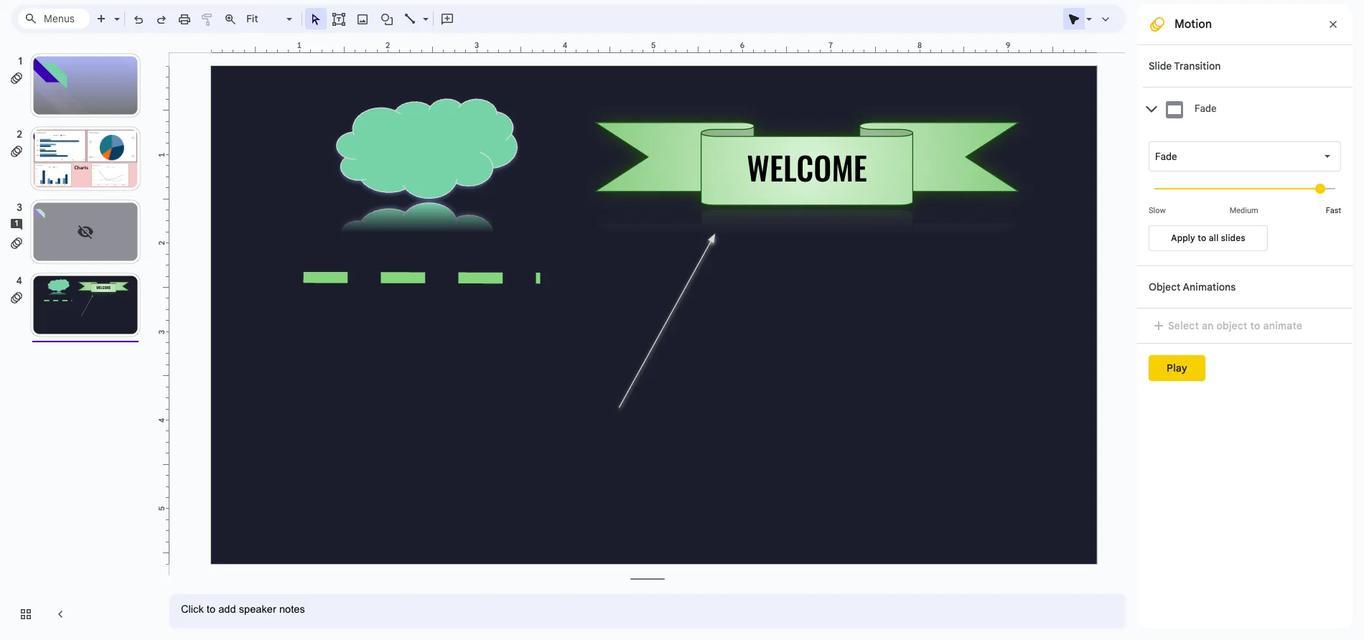 Task type: vqa. For each thing, say whether or not it's contained in the screenshot.
me
no



Task type: locate. For each thing, give the bounding box(es) containing it.
medium
[[1230, 206, 1259, 215]]

to inside apply to all slides button
[[1198, 233, 1207, 243]]

all
[[1209, 233, 1219, 243]]

fade tab panel
[[1143, 131, 1353, 266]]

slow
[[1149, 206, 1166, 215]]

select
[[1168, 320, 1199, 333]]

1 horizontal spatial to
[[1251, 320, 1261, 333]]

select an object to animate
[[1168, 320, 1303, 333]]

apply to all slides button
[[1149, 225, 1268, 251]]

apply to all slides
[[1171, 233, 1246, 243]]

fade down transition
[[1195, 103, 1217, 114]]

Zoom text field
[[244, 9, 284, 29]]

1 vertical spatial fade
[[1156, 151, 1177, 162]]

slide transition
[[1149, 60, 1221, 73]]

1 vertical spatial to
[[1251, 320, 1261, 333]]

to left all
[[1198, 233, 1207, 243]]

0 horizontal spatial fade
[[1156, 151, 1177, 162]]

an
[[1202, 320, 1214, 333]]

mode and view toolbar
[[1063, 4, 1117, 33]]

1 horizontal spatial fade
[[1195, 103, 1217, 114]]

fade
[[1195, 103, 1217, 114], [1156, 151, 1177, 162]]

Zoom field
[[242, 9, 299, 29]]

0 horizontal spatial to
[[1198, 233, 1207, 243]]

fade option
[[1156, 149, 1177, 164]]

live pointer settings image
[[1083, 9, 1092, 14]]

motion
[[1175, 17, 1212, 32]]

fade up slow button on the top right of page
[[1156, 151, 1177, 162]]

insert image image
[[354, 9, 371, 29]]

shape image
[[379, 9, 395, 29]]

fade inside tab
[[1195, 103, 1217, 114]]

navigation
[[0, 39, 158, 641]]

slider
[[1149, 172, 1342, 205]]

animations
[[1183, 281, 1236, 294]]

to right object
[[1251, 320, 1261, 333]]

0 vertical spatial fade
[[1195, 103, 1217, 114]]

object
[[1149, 281, 1181, 294]]

0 vertical spatial to
[[1198, 233, 1207, 243]]

apply
[[1171, 233, 1196, 243]]

fade tab
[[1143, 87, 1353, 131]]

to
[[1198, 233, 1207, 243], [1251, 320, 1261, 333]]



Task type: describe. For each thing, give the bounding box(es) containing it.
object animations
[[1149, 281, 1236, 294]]

slides
[[1221, 233, 1246, 243]]

main toolbar
[[89, 8, 459, 29]]

to inside select an object to animate button
[[1251, 320, 1261, 333]]

transition
[[1174, 60, 1221, 73]]

motion application
[[0, 0, 1364, 641]]

Menus field
[[18, 9, 90, 29]]

slide
[[1149, 60, 1172, 73]]

play button
[[1149, 355, 1206, 381]]

object
[[1217, 320, 1248, 333]]

animate
[[1264, 320, 1303, 333]]

motion section
[[1138, 4, 1353, 629]]

navigation inside motion application
[[0, 39, 158, 641]]

play
[[1167, 362, 1188, 375]]

slow button
[[1149, 206, 1166, 215]]

duration element
[[1149, 172, 1342, 215]]

medium button
[[1213, 206, 1276, 215]]

select an object to animate button
[[1149, 317, 1312, 335]]

fast
[[1326, 206, 1342, 215]]

fade inside tab panel
[[1156, 151, 1177, 162]]

slider inside fade tab panel
[[1149, 172, 1342, 205]]

fast button
[[1326, 206, 1342, 215]]

select line image
[[419, 9, 429, 14]]



